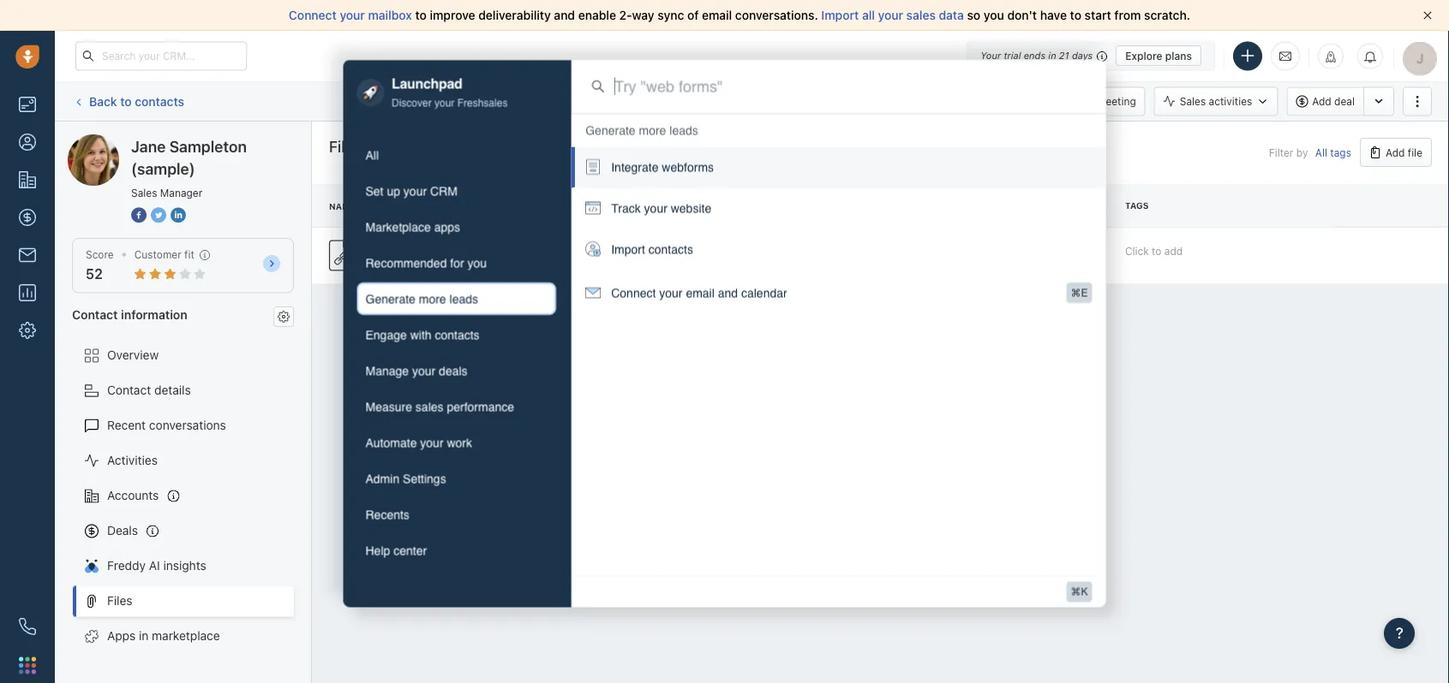 Task type: describe. For each thing, give the bounding box(es) containing it.
sales inside button
[[416, 400, 444, 414]]

performance
[[447, 400, 514, 414]]

updates available. click to refresh.
[[676, 95, 845, 107]]

manage your deals
[[366, 364, 468, 378]]

all tags link
[[1316, 147, 1352, 159]]

how
[[369, 248, 391, 260]]

press-command-k-to-open-and-close element
[[1067, 583, 1092, 603]]

crm
[[430, 184, 458, 198]]

and inside list of options list box
[[718, 287, 738, 301]]

automate
[[366, 436, 417, 450]]

contact details
[[107, 384, 191, 398]]

all button
[[357, 139, 556, 171]]

import all your sales data link
[[821, 8, 967, 22]]

insights
[[163, 559, 206, 573]]

available.
[[720, 95, 765, 107]]

automate your work button
[[357, 427, 556, 459]]

updates available. click to refresh. link
[[651, 85, 853, 117]]

calendar
[[741, 287, 787, 301]]

facebook circled image
[[131, 206, 147, 224]]

way
[[632, 8, 655, 22]]

jane
[[131, 137, 166, 156]]

contacts inside list of options list box
[[649, 243, 693, 257]]

recent conversations
[[107, 419, 226, 433]]

center
[[394, 544, 427, 558]]

website
[[671, 202, 712, 216]]

connect your mailbox to improve deliverability and enable 2-way sync of email conversations. import all your sales data so you don't have to start from scratch.
[[289, 8, 1191, 22]]

0 horizontal spatial and
[[554, 8, 575, 22]]

customer
[[134, 249, 181, 261]]

days
[[1072, 50, 1093, 61]]

deal
[[1335, 96, 1355, 108]]

your
[[981, 50, 1001, 61]]

activities
[[107, 454, 158, 468]]

data
[[939, 8, 964, 22]]

phone image
[[19, 619, 36, 636]]

contacts?
[[477, 248, 526, 260]]

connect your email and calendar
[[611, 287, 787, 301]]

sales for sales manager
[[131, 187, 157, 199]]

all
[[862, 8, 875, 22]]

accounts
[[107, 489, 159, 503]]

john smith
[[670, 250, 725, 262]]

contact for contact details
[[107, 384, 151, 398]]

add file
[[1386, 147, 1423, 159]]

deliverability
[[479, 8, 551, 22]]

automate your work
[[366, 436, 472, 450]]

track
[[611, 202, 641, 216]]

list of options list box
[[572, 114, 1106, 317]]

21
[[1059, 50, 1069, 61]]

connect for connect your email and calendar
[[611, 287, 656, 301]]

generate more leads heading inside list of options list box
[[586, 122, 698, 139]]

attach
[[406, 248, 438, 260]]

sync
[[658, 8, 684, 22]]

to left the start
[[1070, 8, 1082, 22]]

deals
[[439, 364, 468, 378]]

to left add
[[1152, 245, 1162, 257]]

freddy ai insights
[[107, 559, 206, 573]]

manage your deals button
[[357, 355, 556, 387]]

more inside button
[[419, 292, 446, 306]]

1 horizontal spatial import
[[821, 8, 859, 22]]

sales manager
[[131, 187, 203, 199]]

contact for contact information
[[72, 308, 118, 322]]

enable
[[578, 8, 616, 22]]

file
[[1408, 147, 1423, 159]]

add
[[1165, 245, 1183, 257]]

0 horizontal spatial files
[[107, 594, 132, 609]]

⌘ for e
[[1071, 287, 1081, 299]]

settings
[[403, 472, 446, 486]]

recents button
[[357, 499, 556, 531]]

marketplace
[[366, 220, 431, 234]]

phone element
[[10, 610, 45, 645]]

apps in marketplace
[[107, 630, 220, 644]]

generate inside generate more leads button
[[366, 292, 416, 306]]

connect for connect your mailbox to improve deliverability and enable 2-way sync of email conversations. import all your sales data so you don't have to start from scratch.
[[289, 8, 337, 22]]

add for add deal
[[1312, 96, 1332, 108]]

email image
[[1280, 49, 1292, 63]]

meeting
[[1097, 96, 1136, 108]]

back
[[89, 94, 117, 108]]

measure
[[366, 400, 412, 414]]

admin settings
[[366, 472, 446, 486]]

sampleton
[[169, 137, 247, 156]]

start
[[1085, 8, 1111, 22]]

manager
[[160, 187, 203, 199]]

freshsales
[[457, 97, 508, 109]]

your down john
[[659, 287, 683, 301]]

conversations
[[149, 419, 226, 433]]

mng settings image
[[278, 311, 290, 323]]

all inside button
[[366, 148, 379, 162]]

customer fit
[[134, 249, 194, 261]]

Try "web forms" field
[[615, 75, 1086, 97]]

twitter circled image
[[151, 206, 166, 224]]

trial
[[1004, 50, 1021, 61]]

set up your crm button
[[357, 175, 556, 207]]

mailbox
[[368, 8, 412, 22]]

measure sales performance button
[[357, 391, 556, 423]]

your left mailbox
[[340, 8, 365, 22]]

launchpad
[[392, 76, 462, 92]]

up
[[387, 184, 400, 198]]

1 vertical spatial click
[[1125, 245, 1149, 257]]

updates
[[676, 95, 717, 107]]

overview
[[107, 348, 159, 363]]

tab list containing all
[[357, 139, 556, 567]]

apps
[[107, 630, 136, 644]]



Task type: locate. For each thing, give the bounding box(es) containing it.
freddy
[[107, 559, 146, 573]]

to left refresh.
[[794, 95, 804, 107]]

0 vertical spatial and
[[554, 8, 575, 22]]

apps
[[434, 220, 460, 234]]

engage
[[366, 328, 407, 342]]

connect down the 'import contacts'
[[611, 287, 656, 301]]

for
[[450, 256, 464, 270]]

in left 21
[[1049, 50, 1057, 61]]

add left deal
[[1312, 96, 1332, 108]]

how to attach files to contacts?
[[369, 248, 526, 260]]

1 vertical spatial sales
[[416, 400, 444, 414]]

recents
[[366, 508, 410, 522]]

1 vertical spatial contact
[[107, 384, 151, 398]]

1 horizontal spatial sales
[[907, 8, 936, 22]]

generate
[[586, 124, 636, 138], [586, 124, 636, 138], [366, 292, 416, 306]]

your right up
[[404, 184, 427, 198]]

explore
[[1126, 50, 1163, 62]]

recommended for you button
[[357, 247, 556, 279]]

launchpad discover your freshsales
[[392, 76, 508, 109]]

discover
[[392, 97, 432, 109]]

import down track
[[611, 243, 645, 257]]

1 horizontal spatial connect
[[611, 287, 656, 301]]

your right all
[[878, 8, 903, 22]]

contacts for engage with contacts
[[435, 328, 480, 342]]

your trial ends in 21 days
[[981, 50, 1093, 61]]

0 horizontal spatial sales
[[131, 187, 157, 199]]

1 vertical spatial contacts
[[649, 243, 693, 257]]

⌘ for k
[[1071, 587, 1081, 599]]

52
[[86, 266, 103, 283]]

to inside 'link'
[[120, 94, 132, 108]]

1 horizontal spatial files
[[329, 137, 362, 156]]

freshworks switcher image
[[19, 658, 36, 675]]

add file button
[[1360, 138, 1432, 167]]

generate more leads inside button
[[366, 292, 478, 306]]

contact information
[[72, 308, 187, 322]]

contact down 52 on the top of the page
[[72, 308, 118, 322]]

email inside list of options list box
[[686, 287, 715, 301]]

sales
[[907, 8, 936, 22], [416, 400, 444, 414]]

click to add
[[1125, 245, 1183, 257]]

2 horizontal spatial contacts
[[649, 243, 693, 257]]

1 horizontal spatial and
[[718, 287, 738, 301]]

⌘ k
[[1071, 587, 1088, 599]]

0 horizontal spatial click
[[768, 95, 792, 107]]

click left add
[[1125, 245, 1149, 257]]

1 horizontal spatial click
[[1125, 245, 1149, 257]]

all up the set
[[366, 148, 379, 162]]

add inside add file button
[[1386, 147, 1405, 159]]

integrate
[[611, 161, 659, 175]]

tab list
[[357, 139, 556, 567]]

contacts inside 'link'
[[135, 94, 184, 108]]

1 horizontal spatial sales
[[1180, 96, 1206, 108]]

⌘ inside press-command-k-to-open-and-close 'element'
[[1071, 587, 1081, 599]]

recent
[[107, 419, 146, 433]]

set up your crm
[[366, 184, 458, 198]]

generate more leads inside list of options list box
[[586, 124, 698, 138]]

webforms
[[662, 161, 714, 175]]

to right mailbox
[[415, 8, 427, 22]]

information
[[121, 308, 187, 322]]

sales up facebook circled image
[[131, 187, 157, 199]]

help
[[366, 544, 390, 558]]

0 vertical spatial sales
[[1180, 96, 1206, 108]]

score 52
[[86, 249, 114, 283]]

leads inside heading
[[670, 124, 698, 138]]

e
[[1081, 287, 1088, 299]]

0 vertical spatial contacts
[[135, 94, 184, 108]]

connect left mailbox
[[289, 8, 337, 22]]

admin
[[366, 472, 400, 486]]

add deal button
[[1287, 87, 1364, 116]]

deals
[[107, 524, 138, 538]]

your inside manage your deals button
[[412, 364, 436, 378]]

explore plans link
[[1116, 45, 1202, 66]]

⌘ inside list of options list box
[[1071, 287, 1081, 299]]

engage with contacts button
[[357, 319, 556, 351]]

contacts left smith
[[649, 243, 693, 257]]

0 vertical spatial click
[[768, 95, 792, 107]]

and left 'enable'
[[554, 8, 575, 22]]

email
[[702, 8, 732, 22], [686, 287, 715, 301]]

add left file
[[1386, 147, 1405, 159]]

linkedin circled image
[[171, 206, 186, 224]]

tags
[[1331, 147, 1352, 159]]

your
[[340, 8, 365, 22], [878, 8, 903, 22], [435, 97, 455, 109], [404, 184, 427, 198], [644, 202, 668, 216], [659, 287, 683, 301], [412, 364, 436, 378], [420, 436, 444, 450]]

filter
[[1269, 147, 1294, 159]]

0 vertical spatial contact
[[72, 308, 118, 322]]

1 vertical spatial sales
[[131, 187, 157, 199]]

click right available.
[[768, 95, 792, 107]]

and left calendar
[[718, 287, 738, 301]]

sales up the automate your work
[[416, 400, 444, 414]]

recommended for you
[[366, 256, 487, 270]]

leads
[[670, 124, 698, 138], [670, 124, 698, 138], [450, 292, 478, 306]]

your left deals
[[412, 364, 436, 378]]

1 horizontal spatial contacts
[[435, 328, 480, 342]]

your inside launchpad discover your freshsales
[[435, 97, 455, 109]]

contact
[[72, 308, 118, 322], [107, 384, 151, 398]]

add for add file
[[1386, 147, 1405, 159]]

1 vertical spatial and
[[718, 287, 738, 301]]

help center
[[366, 544, 427, 558]]

all right by
[[1316, 147, 1328, 159]]

0 vertical spatial import
[[821, 8, 859, 22]]

0 vertical spatial in
[[1049, 50, 1057, 61]]

1 horizontal spatial add
[[1386, 147, 1405, 159]]

add inside add deal button
[[1312, 96, 1332, 108]]

you right the so
[[984, 8, 1004, 22]]

to right back
[[120, 94, 132, 108]]

0 vertical spatial ⌘
[[1071, 287, 1081, 299]]

recommended
[[366, 256, 447, 270]]

sales left activities
[[1180, 96, 1206, 108]]

⌘ e
[[1071, 287, 1088, 299]]

ai
[[149, 559, 160, 573]]

integrate webforms
[[611, 161, 714, 175]]

sales left data
[[907, 8, 936, 22]]

0 vertical spatial add
[[1312, 96, 1332, 108]]

0 vertical spatial sales
[[907, 8, 936, 22]]

you inside button
[[468, 256, 487, 270]]

and
[[554, 8, 575, 22], [718, 287, 738, 301]]

2 ⌘ from the top
[[1071, 587, 1081, 599]]

connect inside list of options list box
[[611, 287, 656, 301]]

john
[[670, 250, 694, 262]]

0 horizontal spatial in
[[139, 630, 149, 644]]

more
[[639, 124, 666, 138], [639, 124, 666, 138], [419, 292, 446, 306]]

1 vertical spatial connect
[[611, 287, 656, 301]]

so
[[967, 8, 981, 22]]

of
[[687, 8, 699, 22]]

generate more leads heading
[[586, 122, 698, 139], [586, 122, 698, 139]]

contacts down search your crm... text box on the left of page
[[135, 94, 184, 108]]

meeting button
[[1071, 87, 1146, 116]]

to right files
[[464, 248, 474, 260]]

0 vertical spatial connect
[[289, 8, 337, 22]]

track your website
[[611, 202, 712, 216]]

your inside set up your crm button
[[404, 184, 427, 198]]

filter by all tags
[[1269, 147, 1352, 159]]

import inside list of options list box
[[611, 243, 645, 257]]

1 vertical spatial in
[[139, 630, 149, 644]]

contacts inside button
[[435, 328, 480, 342]]

contact up the recent
[[107, 384, 151, 398]]

close image
[[1424, 11, 1432, 20]]

smith
[[697, 250, 725, 262]]

contacts for back to contacts
[[135, 94, 184, 108]]

0 horizontal spatial all
[[366, 148, 379, 162]]

(sample)
[[131, 159, 195, 178]]

import left all
[[821, 8, 859, 22]]

explore plans
[[1126, 50, 1192, 62]]

0 horizontal spatial you
[[468, 256, 487, 270]]

name
[[329, 201, 356, 211]]

generate more leads
[[586, 124, 698, 138], [586, 124, 698, 138], [366, 292, 478, 306]]

0 horizontal spatial connect
[[289, 8, 337, 22]]

sales activities
[[1180, 96, 1252, 108]]

your down "launchpad" on the left top of the page
[[435, 97, 455, 109]]

1 ⌘ from the top
[[1071, 287, 1081, 299]]

you
[[984, 8, 1004, 22], [468, 256, 487, 270]]

connect your mailbox link
[[289, 8, 415, 22]]

sales for sales activities
[[1180, 96, 1206, 108]]

don't
[[1008, 8, 1037, 22]]

connect
[[289, 8, 337, 22], [611, 287, 656, 301]]

email right of
[[702, 8, 732, 22]]

1 vertical spatial import
[[611, 243, 645, 257]]

0 vertical spatial you
[[984, 8, 1004, 22]]

your left work
[[420, 436, 444, 450]]

files up name
[[329, 137, 362, 156]]

generate inside the generate more leads heading
[[586, 124, 636, 138]]

0 horizontal spatial import
[[611, 243, 645, 257]]

1 vertical spatial you
[[468, 256, 487, 270]]

import contacts
[[611, 243, 693, 257]]

0 horizontal spatial sales
[[416, 400, 444, 414]]

your inside 'automate your work' button
[[420, 436, 444, 450]]

score
[[86, 249, 114, 261]]

0 horizontal spatial add
[[1312, 96, 1332, 108]]

1 vertical spatial ⌘
[[1071, 587, 1081, 599]]

you right for
[[468, 256, 487, 270]]

k
[[1081, 587, 1088, 599]]

1 horizontal spatial you
[[984, 8, 1004, 22]]

Search your CRM... text field
[[75, 42, 247, 71]]

1 horizontal spatial in
[[1049, 50, 1057, 61]]

leads inside button
[[450, 292, 478, 306]]

your right track
[[644, 202, 668, 216]]

in right apps on the left
[[139, 630, 149, 644]]

email down john smith
[[686, 287, 715, 301]]

with
[[410, 328, 432, 342]]

activities
[[1209, 96, 1252, 108]]

help center button
[[357, 535, 556, 567]]

click
[[768, 95, 792, 107], [1125, 245, 1149, 257]]

admin settings button
[[357, 463, 556, 495]]

from
[[1115, 8, 1141, 22]]

details
[[154, 384, 191, 398]]

add deal
[[1312, 96, 1355, 108]]

plans
[[1166, 50, 1192, 62]]

0 vertical spatial email
[[702, 8, 732, 22]]

2 vertical spatial contacts
[[435, 328, 480, 342]]

0 vertical spatial files
[[329, 137, 362, 156]]

1 vertical spatial email
[[686, 287, 715, 301]]

more inside heading
[[639, 124, 666, 138]]

contacts up manage your deals button
[[435, 328, 480, 342]]

fit
[[184, 249, 194, 261]]

to right "how"
[[393, 248, 403, 260]]

work
[[447, 436, 472, 450]]

1 vertical spatial files
[[107, 594, 132, 609]]

0 horizontal spatial contacts
[[135, 94, 184, 108]]

1 horizontal spatial all
[[1316, 147, 1328, 159]]

files up apps on the left
[[107, 594, 132, 609]]

1 vertical spatial add
[[1386, 147, 1405, 159]]

generate more leads button
[[357, 283, 556, 315]]



Task type: vqa. For each thing, say whether or not it's contained in the screenshot.
the arizona to the right
no



